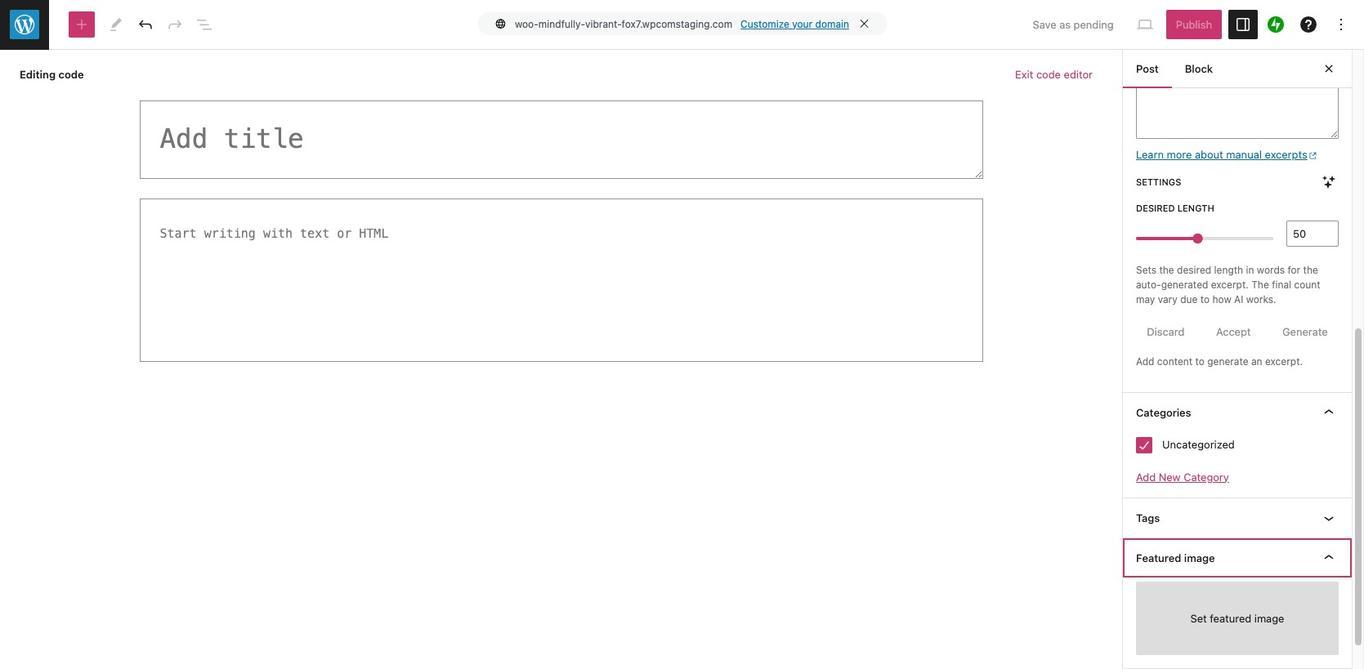 Task type: locate. For each thing, give the bounding box(es) containing it.
1 horizontal spatial image
[[1255, 612, 1285, 625]]

0 vertical spatial image
[[1184, 551, 1215, 565]]

code for exit
[[1036, 68, 1061, 81]]

0 horizontal spatial image
[[1184, 551, 1215, 565]]

featured
[[1136, 551, 1181, 565]]

the
[[1159, 264, 1174, 276], [1303, 264, 1318, 276]]

code inside button
[[1036, 68, 1061, 81]]

1 vertical spatial add
[[1136, 470, 1156, 483]]

exit
[[1015, 68, 1033, 81]]

add left content
[[1136, 356, 1155, 368]]

settings
[[1136, 176, 1181, 187]]

0 vertical spatial to
[[1201, 293, 1210, 306]]

image inside dropdown button
[[1184, 551, 1215, 565]]

content
[[1157, 356, 1193, 368]]

add left new
[[1136, 470, 1156, 483]]

more
[[1167, 148, 1192, 161]]

1 vertical spatial length
[[1214, 264, 1243, 276]]

save
[[1033, 18, 1057, 31]]

add new category button
[[1136, 470, 1229, 483]]

to
[[1201, 293, 1210, 306], [1195, 356, 1205, 368]]

0 horizontal spatial excerpt.
[[1211, 279, 1249, 291]]

featured
[[1210, 612, 1252, 625]]

the up count
[[1303, 264, 1318, 276]]

1 horizontal spatial the
[[1303, 264, 1318, 276]]

1 add from the top
[[1136, 356, 1155, 368]]

1 vertical spatial excerpt.
[[1265, 356, 1303, 368]]

0 horizontal spatial code
[[58, 68, 84, 81]]

1 horizontal spatial code
[[1036, 68, 1061, 81]]

manual
[[1226, 148, 1262, 161]]

add new category
[[1136, 470, 1229, 483]]

generate button
[[1273, 317, 1338, 347]]

excerpt.
[[1211, 279, 1249, 291], [1265, 356, 1303, 368]]

0 horizontal spatial the
[[1159, 264, 1174, 276]]

image inside button
[[1255, 612, 1285, 625]]

accept button
[[1206, 317, 1261, 347]]

undo image
[[136, 15, 155, 34]]

editing code
[[20, 68, 84, 81]]

code right "editing"
[[58, 68, 84, 81]]

in
[[1246, 264, 1254, 276]]

length
[[1178, 202, 1215, 213], [1214, 264, 1243, 276]]

set
[[1191, 612, 1207, 625]]

1 code from the left
[[58, 68, 84, 81]]

excerpts
[[1265, 148, 1308, 161]]

learn
[[1136, 148, 1164, 161]]

2 code from the left
[[1036, 68, 1061, 81]]

(optional)
[[1227, 57, 1281, 68]]

save as pending
[[1033, 18, 1114, 31]]

mindfully-
[[539, 18, 585, 30]]

editing
[[20, 68, 56, 81]]

excerpt. up how
[[1211, 279, 1249, 291]]

how
[[1213, 293, 1232, 306]]

excerpt. inside the sets the desired length in words for the auto-generated excerpt. the final count may vary due to how ai works.
[[1211, 279, 1249, 291]]

an
[[1168, 57, 1181, 68], [1251, 356, 1263, 368]]

length right desired
[[1178, 202, 1215, 213]]

image
[[1184, 551, 1215, 565], [1255, 612, 1285, 625]]

1 vertical spatial an
[[1251, 356, 1263, 368]]

redo image
[[165, 15, 185, 34]]

0 vertical spatial add
[[1136, 356, 1155, 368]]

vibrant-
[[585, 18, 622, 30]]

code
[[58, 68, 84, 81], [1036, 68, 1061, 81]]

length left in at the top right of page
[[1214, 264, 1243, 276]]

2 add from the top
[[1136, 470, 1156, 483]]

1 vertical spatial image
[[1255, 612, 1285, 625]]

ai
[[1234, 293, 1244, 306]]

code right exit
[[1036, 68, 1061, 81]]

add
[[1136, 356, 1155, 368], [1136, 470, 1156, 483]]

to right content
[[1195, 356, 1205, 368]]

to right due
[[1201, 293, 1210, 306]]

0 vertical spatial an
[[1168, 57, 1181, 68]]

customize
[[741, 18, 789, 30]]

sets the desired length in words for the auto-generated excerpt. the final count may vary due to how ai works.
[[1136, 264, 1321, 306]]

Add title text field
[[139, 101, 983, 179]]

new
[[1159, 470, 1181, 483]]

close settings image
[[1319, 59, 1339, 78]]

0 vertical spatial length
[[1178, 202, 1215, 213]]

an right write
[[1168, 57, 1181, 68]]

discard
[[1147, 325, 1185, 338]]

publish button
[[1166, 10, 1222, 39]]

preview image
[[1135, 15, 1155, 34]]

write an excerpt (optional)
[[1136, 57, 1281, 68]]

due
[[1180, 293, 1198, 306]]

1 horizontal spatial an
[[1251, 356, 1263, 368]]

add for add content to generate an excerpt.
[[1136, 356, 1155, 368]]

tags button
[[1123, 498, 1352, 538]]

to inside the sets the desired length in words for the auto-generated excerpt. the final count may vary due to how ai works.
[[1201, 293, 1210, 306]]

1 vertical spatial to
[[1195, 356, 1205, 368]]

domain
[[815, 18, 849, 30]]

the right sets
[[1159, 264, 1174, 276]]

set featured image button
[[1136, 582, 1339, 655]]

0 horizontal spatial an
[[1168, 57, 1181, 68]]

works.
[[1246, 293, 1276, 306]]

0 vertical spatial excerpt.
[[1211, 279, 1249, 291]]

for
[[1288, 264, 1301, 276]]

excerpt
[[1136, 26, 1175, 39]]

excerpt. down generate button
[[1265, 356, 1303, 368]]

post
[[1136, 62, 1159, 75]]

learn more about manual excerpts
[[1136, 148, 1308, 161]]

categories
[[1136, 406, 1191, 419]]

generate
[[1283, 325, 1328, 338]]

exit code editor button
[[1006, 60, 1103, 89]]

1 horizontal spatial excerpt.
[[1265, 356, 1303, 368]]

options image
[[1332, 15, 1351, 34]]

write
[[1136, 57, 1165, 68]]

an right generate
[[1251, 356, 1263, 368]]

jetpack image
[[1268, 16, 1284, 33]]



Task type: vqa. For each thing, say whether or not it's contained in the screenshot.
Edit in the button
no



Task type: describe. For each thing, give the bounding box(es) containing it.
Write an excerpt (optional) text field
[[1136, 75, 1339, 139]]

generated
[[1161, 279, 1208, 291]]

code for editing
[[58, 68, 84, 81]]

exit code editor
[[1015, 68, 1093, 81]]

words
[[1257, 264, 1285, 276]]

pending
[[1074, 18, 1114, 31]]

publish
[[1176, 18, 1212, 31]]

generate
[[1208, 356, 1249, 368]]

the
[[1252, 279, 1269, 291]]

vary
[[1158, 293, 1178, 306]]

your
[[792, 18, 813, 30]]

2 the from the left
[[1303, 264, 1318, 276]]

final
[[1272, 279, 1292, 291]]

desired length
[[1136, 202, 1215, 213]]

featured image button
[[1123, 538, 1352, 578]]

desired
[[1177, 264, 1212, 276]]

excerpt button
[[1123, 13, 1352, 52]]

categories button
[[1123, 393, 1352, 432]]

sets
[[1136, 264, 1157, 276]]

set featured image
[[1191, 612, 1285, 625]]

block
[[1185, 62, 1213, 75]]

woo-mindfully-vibrant-fox7.wpcomstaging.com customize your domain
[[515, 18, 849, 30]]

editor
[[1064, 68, 1093, 81]]

excerpt
[[1183, 57, 1225, 68]]

featured image
[[1136, 551, 1215, 565]]

fox7.wpcomstaging.com
[[622, 18, 732, 30]]

post button
[[1123, 49, 1172, 88]]

about
[[1195, 148, 1223, 161]]

editor settings region
[[1122, 12, 1364, 669]]

add content to generate an excerpt.
[[1136, 356, 1303, 368]]

accept
[[1216, 325, 1251, 338]]

woo-
[[515, 18, 539, 30]]

save as pending button
[[1023, 10, 1124, 39]]

1 the from the left
[[1159, 264, 1174, 276]]

Uncategorized checkbox
[[1136, 437, 1153, 453]]

may
[[1136, 293, 1155, 306]]

uncategorized
[[1162, 438, 1235, 452]]

length inside the sets the desired length in words for the auto-generated excerpt. the final count may vary due to how ai works.
[[1214, 264, 1243, 276]]

count
[[1294, 279, 1321, 291]]

Start writing with text or HTML text field
[[139, 198, 983, 362]]

discard button
[[1137, 317, 1195, 347]]

settings image
[[1233, 15, 1253, 34]]

tags
[[1136, 511, 1160, 525]]

help image
[[1299, 15, 1318, 34]]

customize your domain button
[[741, 18, 849, 30]]

learn more about manual excerpts link
[[1136, 148, 1318, 161]]

auto-
[[1136, 279, 1161, 291]]

desired
[[1136, 202, 1175, 213]]

advanced ai options image
[[1319, 172, 1339, 192]]

Desired length number field
[[1287, 221, 1339, 247]]

add for add new category
[[1136, 470, 1156, 483]]

block button
[[1172, 49, 1226, 88]]

as
[[1060, 18, 1071, 31]]

category
[[1184, 470, 1229, 483]]



